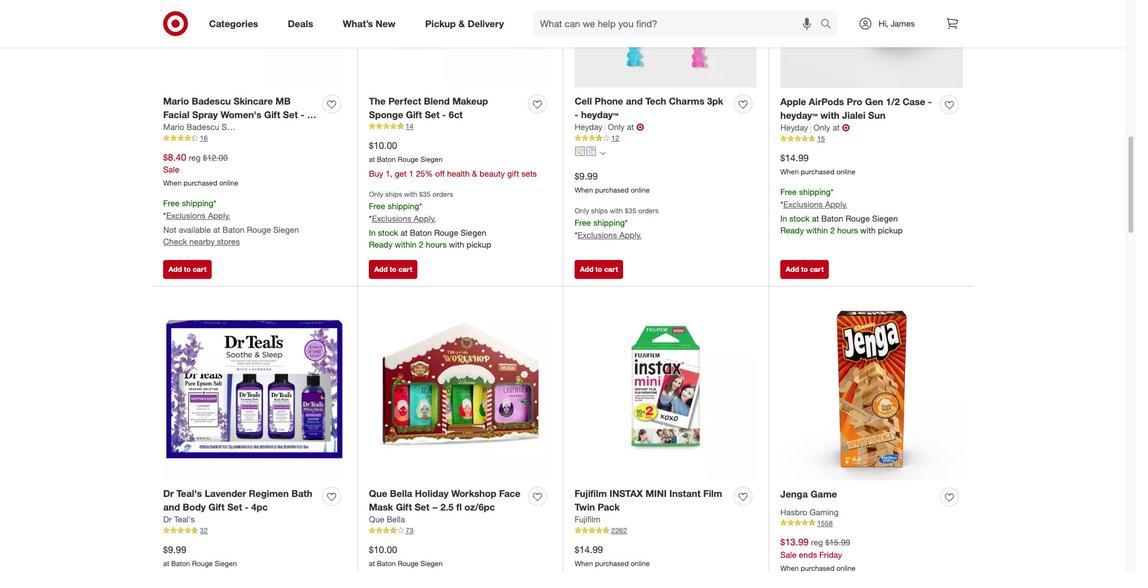 Task type: describe. For each thing, give the bounding box(es) containing it.
when for fujifilm instax mini instant film twin pack
[[575, 560, 593, 569]]

only ships with $35 orders free shipping * * exclusions apply. in stock at  baton rouge siegen ready within 2 hours with pickup
[[369, 190, 492, 250]]

mask
[[369, 501, 393, 513]]

set inside dr teal's lavender regimen bath and body gift set - 4pc
[[227, 501, 242, 513]]

add to cart button for mario badescu skincare mb facial spray women's gift set - 5 pc - ulta beauty
[[163, 260, 212, 279]]

body
[[183, 501, 206, 513]]

exclusions inside free shipping * * exclusions apply. not available at baton rouge siegen check nearby stores
[[166, 211, 206, 221]]

rouge inside $10.00 at baton rouge siegen
[[398, 560, 419, 569]]

health
[[447, 169, 470, 179]]

free inside free shipping * * exclusions apply. not available at baton rouge siegen check nearby stores
[[163, 198, 180, 208]]

- inside apple airpods pro gen 1/2 case - heyday™ with jialei sun
[[929, 96, 932, 108]]

add for apple airpods pro gen 1/2 case - heyday™ with jialei sun
[[786, 265, 800, 274]]

add for cell phone and tech charms 3pk - heyday™
[[580, 265, 594, 274]]

jenga
[[781, 488, 808, 500]]

que for que bella holiday workshop face mask gift set – 2.5 fl oz/6pc
[[369, 488, 388, 500]]

- inside dr teal's lavender regimen bath and body gift set - 4pc
[[245, 501, 249, 513]]

siegen inside $10.00 at baton rouge siegen buy 1, get 1 25% off health & beauty gift sets
[[421, 155, 443, 164]]

when inside $8.40 reg $12.00 sale when purchased online
[[163, 179, 182, 188]]

only inside only ships with $35 orders free shipping * * exclusions apply. in stock at  baton rouge siegen ready within 2 hours with pickup
[[369, 190, 384, 199]]

siegen inside $9.99 at baton rouge siegen
[[215, 560, 237, 569]]

$10.00 at baton rouge siegen buy 1, get 1 25% off health & beauty gift sets
[[369, 139, 537, 179]]

$14.99 when purchased online for airpods
[[781, 152, 856, 177]]

only up 12
[[608, 122, 625, 132]]

14 link
[[369, 122, 551, 132]]

2 inside only ships with $35 orders free shipping * * exclusions apply. in stock at  baton rouge siegen ready within 2 hours with pickup
[[419, 240, 424, 250]]

shipping inside only ships with $35 orders free shipping * * exclusions apply. in stock at  baton rouge siegen ready within 2 hours with pickup
[[388, 201, 419, 211]]

workshop
[[451, 488, 497, 500]]

to for apple airpods pro gen 1/2 case - heyday™ with jialei sun
[[802, 265, 808, 274]]

all colors image
[[600, 151, 606, 156]]

at inside free shipping * * exclusions apply. not available at baton rouge siegen check nearby stores
[[213, 225, 220, 235]]

$35 for $9.99
[[625, 207, 637, 215]]

get
[[395, 169, 407, 179]]

beauty
[[205, 122, 236, 134]]

stock inside only ships with $35 orders free shipping * * exclusions apply. in stock at  baton rouge siegen ready within 2 hours with pickup
[[378, 228, 398, 238]]

instax
[[610, 488, 643, 500]]

1558 link
[[781, 519, 964, 529]]

15 link
[[781, 134, 964, 144]]

gen
[[866, 96, 884, 108]]

$10.00 for que bella holiday workshop face mask gift set – 2.5 fl oz/6pc
[[369, 544, 397, 556]]

$8.40
[[163, 151, 186, 163]]

- inside cell phone and tech charms 3pk - heyday™
[[575, 109, 579, 120]]

ships for $9.99
[[591, 207, 608, 215]]

hours inside free shipping * * exclusions apply. in stock at  baton rouge siegen ready within 2 hours with pickup
[[838, 225, 859, 235]]

que bella holiday workshop face mask gift set – 2.5 fl oz/6pc link
[[369, 487, 524, 514]]

dr teal's lavender regimen bath and body gift set - 4pc link
[[163, 487, 318, 514]]

apple
[[781, 96, 807, 108]]

14
[[406, 122, 414, 131]]

apply. inside free shipping * * exclusions apply. not available at baton rouge siegen check nearby stores
[[208, 211, 230, 221]]

all colors element
[[600, 149, 606, 156]]

siegen inside free shipping * * exclusions apply. in stock at  baton rouge siegen ready within 2 hours with pickup
[[873, 214, 898, 224]]

- right pc
[[177, 122, 181, 134]]

12
[[612, 134, 620, 143]]

siegen inside free shipping * * exclusions apply. not available at baton rouge siegen check nearby stores
[[273, 225, 299, 235]]

2 inside free shipping * * exclusions apply. in stock at  baton rouge siegen ready within 2 hours with pickup
[[831, 225, 835, 235]]

at inside $9.99 at baton rouge siegen
[[163, 560, 169, 569]]

mario badescu skincare
[[163, 122, 254, 132]]

gift
[[508, 169, 519, 179]]

jialei
[[843, 109, 866, 121]]

women's
[[221, 109, 262, 120]]

dr teal's lavender regimen bath and body gift set - 4pc
[[163, 488, 313, 513]]

purchased inside $8.40 reg $12.00 sale when purchased online
[[184, 179, 217, 188]]

purchased for fujifilm instax mini instant film twin pack
[[595, 560, 629, 569]]

categories link
[[199, 11, 273, 37]]

only inside only ships with $35 orders free shipping * * exclusions apply.
[[575, 207, 589, 215]]

and inside cell phone and tech charms 3pk - heyday™
[[626, 95, 643, 107]]

baton inside $10.00 at baton rouge siegen buy 1, get 1 25% off health & beauty gift sets
[[377, 155, 396, 164]]

fruit image
[[576, 147, 585, 156]]

ends
[[799, 550, 818, 560]]

fujifilm for fujifilm
[[575, 515, 601, 525]]

73
[[406, 527, 414, 536]]

hi, james
[[879, 18, 915, 28]]

orders for $10.00
[[433, 190, 453, 199]]

mario badescu skincare link
[[163, 122, 254, 133]]

mb
[[276, 95, 291, 107]]

gift inside the perfect blend makeup sponge gift set - 6ct
[[406, 109, 422, 120]]

bath
[[292, 488, 313, 500]]

game
[[811, 488, 838, 500]]

online inside $8.40 reg $12.00 sale when purchased online
[[219, 179, 238, 188]]

only ships with $35 orders free shipping * * exclusions apply.
[[575, 207, 659, 240]]

teal's for dr teal's
[[174, 515, 195, 525]]

What can we help you find? suggestions appear below search field
[[533, 11, 824, 37]]

bella for que bella holiday workshop face mask gift set – 2.5 fl oz/6pc
[[390, 488, 413, 500]]

online for apple
[[837, 168, 856, 177]]

$14.99 for fujifilm instax mini instant film twin pack
[[575, 544, 603, 556]]

2262 link
[[575, 526, 757, 536]]

exclusions inside only ships with $35 orders free shipping * * exclusions apply. in stock at  baton rouge siegen ready within 2 hours with pickup
[[372, 214, 412, 224]]

hasbro gaming
[[781, 507, 839, 517]]

add to cart for the perfect blend makeup sponge gift set - 6ct
[[374, 265, 413, 274]]

apply. inside free shipping * * exclusions apply. in stock at  baton rouge siegen ready within 2 hours with pickup
[[826, 199, 848, 209]]

pickup inside only ships with $35 orders free shipping * * exclusions apply. in stock at  baton rouge siegen ready within 2 hours with pickup
[[467, 240, 492, 250]]

online for cell
[[631, 186, 650, 195]]

$13.99
[[781, 536, 809, 548]]

skincare for mario badescu skincare mb facial spray women's gift set - 5 pc - ulta beauty
[[234, 95, 273, 107]]

baton inside only ships with $35 orders free shipping * * exclusions apply. in stock at  baton rouge siegen ready within 2 hours with pickup
[[410, 228, 432, 238]]

dr for dr teal's lavender regimen bath and body gift set - 4pc
[[163, 488, 174, 500]]

ships for $10.00
[[386, 190, 402, 199]]

mini
[[646, 488, 667, 500]]

que for que bella
[[369, 515, 385, 525]]

$13.99 reg $15.99 sale ends friday
[[781, 536, 851, 560]]

set inside the perfect blend makeup sponge gift set - 6ct
[[425, 109, 440, 120]]

$9.99 for body
[[163, 544, 186, 556]]

$14.99 for apple airpods pro gen 1/2 case - heyday™ with jialei sun
[[781, 152, 809, 164]]

heyday only at ¬ for phone
[[575, 122, 644, 133]]

purchased for apple airpods pro gen 1/2 case - heyday™ with jialei sun
[[801, 168, 835, 177]]

case
[[903, 96, 926, 108]]

add to cart button for apple airpods pro gen 1/2 case - heyday™ with jialei sun
[[781, 260, 830, 279]]

charms
[[669, 95, 705, 107]]

que bella holiday workshop face mask gift set – 2.5 fl oz/6pc
[[369, 488, 521, 513]]

free inside only ships with $35 orders free shipping * * exclusions apply.
[[575, 218, 591, 228]]

check
[[163, 237, 187, 247]]

add to cart for apple airpods pro gen 1/2 case - heyday™ with jialei sun
[[786, 265, 824, 274]]

holiday
[[415, 488, 449, 500]]

set inside 'que bella holiday workshop face mask gift set – 2.5 fl oz/6pc'
[[415, 501, 430, 513]]

twin
[[575, 501, 595, 513]]

sun
[[869, 109, 886, 121]]

at inside $10.00 at baton rouge siegen
[[369, 560, 375, 569]]

1
[[409, 169, 414, 179]]

stock inside free shipping * * exclusions apply. in stock at  baton rouge siegen ready within 2 hours with pickup
[[790, 214, 810, 224]]

heyday link for apple airpods pro gen 1/2 case - heyday™ with jialei sun
[[781, 122, 812, 134]]

gummy bears image
[[587, 147, 596, 156]]

airpods
[[809, 96, 845, 108]]

25%
[[416, 169, 433, 179]]

73 link
[[369, 526, 551, 536]]

pickup
[[425, 17, 456, 29]]

mario for mario badescu skincare mb facial spray women's gift set - 5 pc - ulta beauty
[[163, 95, 189, 107]]

free shipping * * exclusions apply. not available at baton rouge siegen check nearby stores
[[163, 198, 299, 247]]

facial
[[163, 109, 190, 120]]

pickup & delivery
[[425, 17, 504, 29]]

set inside 'mario badescu skincare mb facial spray women's gift set - 5 pc - ulta beauty'
[[283, 109, 298, 120]]

2.5
[[441, 501, 454, 513]]

search button
[[816, 11, 844, 39]]

$9.99 when purchased online
[[575, 170, 650, 195]]

face
[[499, 488, 521, 500]]

free inside only ships with $35 orders free shipping * * exclusions apply. in stock at  baton rouge siegen ready within 2 hours with pickup
[[369, 201, 386, 211]]

tech
[[646, 95, 667, 107]]

sale for $8.40
[[163, 165, 179, 175]]

sets
[[522, 169, 537, 179]]

4pc
[[251, 501, 268, 513]]

in inside free shipping * * exclusions apply. in stock at  baton rouge siegen ready within 2 hours with pickup
[[781, 214, 788, 224]]

in inside only ships with $35 orders free shipping * * exclusions apply. in stock at  baton rouge siegen ready within 2 hours with pickup
[[369, 228, 376, 238]]

rouge inside $10.00 at baton rouge siegen buy 1, get 1 25% off health & beauty gift sets
[[398, 155, 419, 164]]

to for the perfect blend makeup sponge gift set - 6ct
[[390, 265, 397, 274]]

nearby
[[189, 237, 215, 247]]

check nearby stores button
[[163, 236, 240, 248]]

exclusions inside free shipping * * exclusions apply. in stock at  baton rouge siegen ready within 2 hours with pickup
[[784, 199, 823, 209]]

sponge
[[369, 109, 403, 120]]

delivery
[[468, 17, 504, 29]]

at inside only ships with $35 orders free shipping * * exclusions apply. in stock at  baton rouge siegen ready within 2 hours with pickup
[[401, 228, 408, 238]]

with inside only ships with $35 orders free shipping * * exclusions apply.
[[610, 207, 623, 215]]

badescu for mario badescu skincare
[[187, 122, 219, 132]]

siegen inside only ships with $35 orders free shipping * * exclusions apply. in stock at  baton rouge siegen ready within 2 hours with pickup
[[461, 228, 487, 238]]

badescu for mario badescu skincare mb facial spray women's gift set - 5 pc - ulta beauty
[[192, 95, 231, 107]]

regimen
[[249, 488, 289, 500]]

dr teal's
[[163, 515, 195, 525]]

pickup & delivery link
[[415, 11, 519, 37]]

not
[[163, 225, 177, 235]]

reg for $13.99
[[811, 538, 824, 548]]

bella for que bella
[[387, 515, 405, 525]]

- left 5
[[301, 109, 305, 120]]



Task type: locate. For each thing, give the bounding box(es) containing it.
0 vertical spatial fujifilm
[[575, 488, 607, 500]]

available
[[179, 225, 211, 235]]

$9.99 inside $9.99 when purchased online
[[575, 170, 598, 182]]

heyday™ inside apple airpods pro gen 1/2 case - heyday™ with jialei sun
[[781, 109, 818, 121]]

and inside dr teal's lavender regimen bath and body gift set - 4pc
[[163, 501, 180, 513]]

0 vertical spatial and
[[626, 95, 643, 107]]

add for mario badescu skincare mb facial spray women's gift set - 5 pc - ulta beauty
[[169, 265, 182, 274]]

0 horizontal spatial ready
[[369, 240, 393, 250]]

gift inside dr teal's lavender regimen bath and body gift set - 4pc
[[209, 501, 225, 513]]

2 add to cart from the left
[[374, 265, 413, 274]]

heyday link up gummy bears image
[[575, 122, 606, 133]]

pc
[[163, 122, 174, 134]]

- inside the perfect blend makeup sponge gift set - 6ct
[[442, 109, 446, 120]]

lavender
[[205, 488, 246, 500]]

gift down mb at the top of page
[[264, 109, 280, 120]]

& inside $10.00 at baton rouge siegen buy 1, get 1 25% off health & beauty gift sets
[[472, 169, 477, 179]]

$35 inside only ships with $35 orders free shipping * * exclusions apply. in stock at  baton rouge siegen ready within 2 hours with pickup
[[419, 190, 431, 199]]

fujifilm for fujifilm instax mini instant film twin pack
[[575, 488, 607, 500]]

when inside $9.99 when purchased online
[[575, 186, 593, 195]]

shipping inside free shipping * * exclusions apply. not available at baton rouge siegen check nearby stores
[[182, 198, 214, 208]]

online for fujifilm
[[631, 560, 650, 569]]

reg inside $8.40 reg $12.00 sale when purchased online
[[189, 152, 201, 162]]

0 vertical spatial teal's
[[177, 488, 202, 500]]

off
[[436, 169, 445, 179]]

que inside "link"
[[369, 515, 385, 525]]

deals
[[288, 17, 313, 29]]

fujifilm instax mini instant film twin pack image
[[575, 298, 757, 480], [575, 298, 757, 480]]

heyday™ down phone
[[581, 109, 619, 120]]

mario badescu skincare mb facial spray women's gift set - 5 pc - ulta beauty
[[163, 95, 312, 134]]

1,
[[386, 169, 393, 179]]

$14.99 when purchased online down 15
[[781, 152, 856, 177]]

when for apple airpods pro gen 1/2 case - heyday™ with jialei sun
[[781, 168, 799, 177]]

orders for $9.99
[[639, 207, 659, 215]]

1 mario from the top
[[163, 95, 189, 107]]

1 horizontal spatial ships
[[591, 207, 608, 215]]

apple airpods pro gen 1/2 case - heyday™ with jialei sun link
[[781, 95, 936, 122]]

ready
[[781, 225, 804, 235], [369, 240, 393, 250]]

bella inside "link"
[[387, 515, 405, 525]]

mario
[[163, 95, 189, 107], [163, 122, 184, 132]]

1 vertical spatial hours
[[426, 240, 447, 250]]

- down cell
[[575, 109, 579, 120]]

0 horizontal spatial ships
[[386, 190, 402, 199]]

cart for cell phone and tech charms 3pk - heyday™
[[605, 265, 618, 274]]

1 dr from the top
[[163, 488, 174, 500]]

1 vertical spatial mario
[[163, 122, 184, 132]]

$14.99 when purchased online
[[781, 152, 856, 177], [575, 544, 650, 569]]

at
[[627, 122, 634, 132], [833, 123, 840, 133], [369, 155, 375, 164], [812, 214, 819, 224], [213, 225, 220, 235], [401, 228, 408, 238], [163, 560, 169, 569], [369, 560, 375, 569]]

¬ down cell phone and tech charms 3pk - heyday™
[[637, 122, 644, 133]]

0 vertical spatial bella
[[390, 488, 413, 500]]

heyday only at ¬
[[575, 122, 644, 133], [781, 122, 850, 134]]

$14.99 down fujifilm link
[[575, 544, 603, 556]]

stock
[[790, 214, 810, 224], [378, 228, 398, 238]]

ships down $9.99 when purchased online
[[591, 207, 608, 215]]

1 vertical spatial fujifilm
[[575, 515, 601, 525]]

0 horizontal spatial within
[[395, 240, 417, 250]]

3 add from the left
[[580, 265, 594, 274]]

fujifilm inside fujifilm instax mini instant film twin pack
[[575, 488, 607, 500]]

0 vertical spatial skincare
[[234, 95, 273, 107]]

oz/6pc
[[465, 501, 495, 513]]

ready inside only ships with $35 orders free shipping * * exclusions apply. in stock at  baton rouge siegen ready within 2 hours with pickup
[[369, 240, 393, 250]]

set down mb at the top of page
[[283, 109, 298, 120]]

0 vertical spatial hours
[[838, 225, 859, 235]]

skincare inside 'mario badescu skincare mb facial spray women's gift set - 5 pc - ulta beauty'
[[234, 95, 273, 107]]

que down mask
[[369, 515, 385, 525]]

5
[[307, 109, 312, 120]]

$14.99 when purchased online down 2262
[[575, 544, 650, 569]]

apply. inside only ships with $35 orders free shipping * * exclusions apply. in stock at  baton rouge siegen ready within 2 hours with pickup
[[414, 214, 436, 224]]

15
[[817, 135, 825, 143]]

1 horizontal spatial and
[[626, 95, 643, 107]]

with
[[821, 109, 840, 121], [404, 190, 417, 199], [610, 207, 623, 215], [861, 225, 876, 235], [449, 240, 464, 250]]

orders down $9.99 when purchased online
[[639, 207, 659, 215]]

sale inside $8.40 reg $12.00 sale when purchased online
[[163, 165, 179, 175]]

1 vertical spatial $14.99 when purchased online
[[575, 544, 650, 569]]

at inside $10.00 at baton rouge siegen buy 1, get 1 25% off health & beauty gift sets
[[369, 155, 375, 164]]

1 add to cart from the left
[[169, 265, 207, 274]]

online
[[837, 168, 856, 177], [219, 179, 238, 188], [631, 186, 650, 195], [631, 560, 650, 569]]

que inside 'que bella holiday workshop face mask gift set – 2.5 fl oz/6pc'
[[369, 488, 388, 500]]

dr teal's lavender regimen bath and body gift set - 4pc image
[[163, 298, 345, 480], [163, 298, 345, 480]]

add to cart button for cell phone and tech charms 3pk - heyday™
[[575, 260, 624, 279]]

0 vertical spatial stock
[[790, 214, 810, 224]]

0 vertical spatial $9.99
[[575, 170, 598, 182]]

online down $12.00
[[219, 179, 238, 188]]

fujifilm up twin
[[575, 488, 607, 500]]

1 horizontal spatial heyday
[[781, 123, 809, 133]]

ships inside only ships with $35 orders free shipping * * exclusions apply. in stock at  baton rouge siegen ready within 2 hours with pickup
[[386, 190, 402, 199]]

1 horizontal spatial $35
[[625, 207, 637, 215]]

add for the perfect blend makeup sponge gift set - 6ct
[[374, 265, 388, 274]]

0 horizontal spatial $14.99
[[575, 544, 603, 556]]

badescu inside 'mario badescu skincare mb facial spray women's gift set - 5 pc - ulta beauty'
[[192, 95, 231, 107]]

reg right $8.40
[[189, 152, 201, 162]]

1 horizontal spatial heyday™
[[781, 109, 818, 121]]

1 horizontal spatial ready
[[781, 225, 804, 235]]

jenga game
[[781, 488, 838, 500]]

hasbro
[[781, 507, 808, 517]]

rouge inside $9.99 at baton rouge siegen
[[192, 560, 213, 569]]

1 horizontal spatial &
[[472, 169, 477, 179]]

online down 2262 link
[[631, 560, 650, 569]]

shipping down the 'get'
[[388, 201, 419, 211]]

3 add to cart button from the left
[[575, 260, 624, 279]]

1 horizontal spatial pickup
[[878, 225, 903, 235]]

dr inside dr teal's lavender regimen bath and body gift set - 4pc
[[163, 488, 174, 500]]

deals link
[[278, 11, 328, 37]]

2 cart from the left
[[399, 265, 413, 274]]

heyday for apple airpods pro gen 1/2 case - heyday™ with jialei sun
[[781, 123, 809, 133]]

0 vertical spatial que
[[369, 488, 388, 500]]

hours
[[838, 225, 859, 235], [426, 240, 447, 250]]

gaming
[[810, 507, 839, 517]]

$35 down $9.99 when purchased online
[[625, 207, 637, 215]]

heyday™ for cell
[[581, 109, 619, 120]]

1 vertical spatial teal's
[[174, 515, 195, 525]]

dr up dr teal's in the left bottom of the page
[[163, 488, 174, 500]]

2 to from the left
[[390, 265, 397, 274]]

2 mario from the top
[[163, 122, 184, 132]]

1 vertical spatial reg
[[811, 538, 824, 548]]

1 horizontal spatial sale
[[781, 550, 797, 560]]

apple airpods pro gen 1/2 case - heyday™ with jialei sun
[[781, 96, 932, 121]]

set down blend
[[425, 109, 440, 120]]

gift down lavender
[[209, 501, 225, 513]]

1 vertical spatial $14.99
[[575, 544, 603, 556]]

1 vertical spatial 2
[[419, 240, 424, 250]]

blend
[[424, 95, 450, 107]]

fujifilm down twin
[[575, 515, 601, 525]]

2 fujifilm from the top
[[575, 515, 601, 525]]

2 dr from the top
[[163, 515, 172, 525]]

stores
[[217, 237, 240, 247]]

0 vertical spatial badescu
[[192, 95, 231, 107]]

hi,
[[879, 18, 889, 28]]

heyday link down apple on the top of the page
[[781, 122, 812, 134]]

$9.99 inside $9.99 at baton rouge siegen
[[163, 544, 186, 556]]

and left 'tech'
[[626, 95, 643, 107]]

1 horizontal spatial reg
[[811, 538, 824, 548]]

2 add to cart button from the left
[[369, 260, 418, 279]]

cell phone and tech charms 3pk - heyday™
[[575, 95, 724, 120]]

dr teal's link
[[163, 514, 195, 526]]

0 horizontal spatial reg
[[189, 152, 201, 162]]

3pk
[[707, 95, 724, 107]]

que bella
[[369, 515, 405, 525]]

0 vertical spatial within
[[807, 225, 828, 235]]

heyday™ for apple
[[781, 109, 818, 121]]

purchased for cell phone and tech charms 3pk - heyday™
[[595, 186, 629, 195]]

1 vertical spatial $10.00
[[369, 544, 397, 556]]

- right case
[[929, 96, 932, 108]]

$10.00 inside $10.00 at baton rouge siegen buy 1, get 1 25% off health & beauty gift sets
[[369, 139, 397, 151]]

heyday
[[575, 122, 603, 132], [781, 123, 809, 133]]

1 vertical spatial badescu
[[187, 122, 219, 132]]

$9.99 down gummy bears image
[[575, 170, 598, 182]]

makeup
[[453, 95, 488, 107]]

1 horizontal spatial $9.99
[[575, 170, 598, 182]]

only down $9.99 when purchased online
[[575, 207, 589, 215]]

gift
[[264, 109, 280, 120], [406, 109, 422, 120], [209, 501, 225, 513], [396, 501, 412, 513]]

phone
[[595, 95, 624, 107]]

0 horizontal spatial 2
[[419, 240, 424, 250]]

& right pickup
[[459, 17, 465, 29]]

orders inside only ships with $35 orders free shipping * * exclusions apply. in stock at  baton rouge siegen ready within 2 hours with pickup
[[433, 190, 453, 199]]

1 horizontal spatial hours
[[838, 225, 859, 235]]

rouge inside only ships with $35 orders free shipping * * exclusions apply. in stock at  baton rouge siegen ready within 2 hours with pickup
[[434, 228, 459, 238]]

cell phone and tech charms 3pk - heyday™ link
[[575, 94, 729, 122]]

1 horizontal spatial heyday link
[[781, 122, 812, 134]]

–
[[432, 501, 438, 513]]

$10.00 up the 1,
[[369, 139, 397, 151]]

mario inside 'mario badescu skincare mb facial spray women's gift set - 5 pc - ulta beauty'
[[163, 95, 189, 107]]

teal's for dr teal's lavender regimen bath and body gift set - 4pc
[[177, 488, 202, 500]]

cart for the perfect blend makeup sponge gift set - 6ct
[[399, 265, 413, 274]]

$10.00 inside $10.00 at baton rouge siegen
[[369, 544, 397, 556]]

0 horizontal spatial and
[[163, 501, 180, 513]]

baton
[[377, 155, 396, 164], [822, 214, 844, 224], [223, 225, 245, 235], [410, 228, 432, 238], [171, 560, 190, 569], [377, 560, 396, 569]]

add to cart button for the perfect blend makeup sponge gift set - 6ct
[[369, 260, 418, 279]]

the perfect blend makeup sponge gift set - 6ct image
[[369, 0, 551, 88], [369, 0, 551, 88]]

cell
[[575, 95, 592, 107]]

ships down the 1,
[[386, 190, 402, 199]]

orders down off
[[433, 190, 453, 199]]

sale down $8.40
[[163, 165, 179, 175]]

james
[[891, 18, 915, 28]]

0 horizontal spatial pickup
[[467, 240, 492, 250]]

skincare down women's
[[222, 122, 254, 132]]

reg for $8.40
[[189, 152, 201, 162]]

dr for dr teal's
[[163, 515, 172, 525]]

only down buy
[[369, 190, 384, 199]]

within inside free shipping * * exclusions apply. in stock at  baton rouge siegen ready within 2 hours with pickup
[[807, 225, 828, 235]]

free inside free shipping * * exclusions apply. in stock at  baton rouge siegen ready within 2 hours with pickup
[[781, 187, 797, 197]]

to for mario badescu skincare mb facial spray women's gift set - 5 pc - ulta beauty
[[184, 265, 191, 274]]

0 horizontal spatial heyday only at ¬
[[575, 122, 644, 133]]

cell phone and tech charms 3pk - heyday™ image
[[575, 0, 757, 88], [575, 0, 757, 88]]

0 vertical spatial $14.99
[[781, 152, 809, 164]]

$14.99 when purchased online for instax
[[575, 544, 650, 569]]

apply. inside only ships with $35 orders free shipping * * exclusions apply.
[[620, 230, 642, 240]]

new
[[376, 17, 396, 29]]

0 vertical spatial ready
[[781, 225, 804, 235]]

1 to from the left
[[184, 265, 191, 274]]

0 vertical spatial orders
[[433, 190, 453, 199]]

apple airpods pro gen 1/2 case - heyday™ with jialei sun image
[[781, 0, 964, 88], [781, 0, 964, 88]]

0 vertical spatial dr
[[163, 488, 174, 500]]

1 vertical spatial skincare
[[222, 122, 254, 132]]

mario for mario badescu skincare
[[163, 122, 184, 132]]

only up 15
[[814, 123, 831, 133]]

jenga game image
[[781, 298, 964, 481], [781, 298, 964, 481]]

que bella link
[[369, 514, 405, 526]]

¬ for and
[[637, 122, 644, 133]]

1 vertical spatial sale
[[781, 550, 797, 560]]

purchased up only ships with $35 orders free shipping * * exclusions apply.
[[595, 186, 629, 195]]

0 vertical spatial 2
[[831, 225, 835, 235]]

ships inside only ships with $35 orders free shipping * * exclusions apply.
[[591, 207, 608, 215]]

shipping down 15
[[800, 187, 831, 197]]

1 horizontal spatial heyday only at ¬
[[781, 122, 850, 134]]

0 vertical spatial pickup
[[878, 225, 903, 235]]

2 $10.00 from the top
[[369, 544, 397, 556]]

baton inside $9.99 at baton rouge siegen
[[171, 560, 190, 569]]

purchased down 15
[[801, 168, 835, 177]]

and up dr teal's in the left bottom of the page
[[163, 501, 180, 513]]

set down lavender
[[227, 501, 242, 513]]

mario badescu skincare mb facial spray women's gift set - 5 pc - ulta beauty link
[[163, 94, 318, 134]]

dr up $9.99 at baton rouge siegen
[[163, 515, 172, 525]]

32
[[200, 527, 208, 536]]

gift up que bella
[[396, 501, 412, 513]]

heyday link for cell phone and tech charms 3pk - heyday™
[[575, 122, 606, 133]]

purchased inside $9.99 when purchased online
[[595, 186, 629, 195]]

que up mask
[[369, 488, 388, 500]]

reg up ends
[[811, 538, 824, 548]]

heyday only at ¬ up 15
[[781, 122, 850, 134]]

2 add from the left
[[374, 265, 388, 274]]

siegen
[[421, 155, 443, 164], [873, 214, 898, 224], [273, 225, 299, 235], [461, 228, 487, 238], [215, 560, 237, 569], [421, 560, 443, 569]]

1 horizontal spatial orders
[[639, 207, 659, 215]]

online up only ships with $35 orders free shipping * * exclusions apply.
[[631, 186, 650, 195]]

free
[[781, 187, 797, 197], [163, 198, 180, 208], [369, 201, 386, 211], [575, 218, 591, 228]]

pack
[[598, 501, 620, 513]]

heyday™ down apple on the top of the page
[[781, 109, 818, 121]]

badescu inside the mario badescu skincare link
[[187, 122, 219, 132]]

1 horizontal spatial in
[[781, 214, 788, 224]]

3 cart from the left
[[605, 265, 618, 274]]

4 cart from the left
[[810, 265, 824, 274]]

1 vertical spatial ships
[[591, 207, 608, 215]]

0 horizontal spatial heyday link
[[575, 122, 606, 133]]

baton inside free shipping * * exclusions apply. in stock at  baton rouge siegen ready within 2 hours with pickup
[[822, 214, 844, 224]]

1 horizontal spatial $14.99 when purchased online
[[781, 152, 856, 177]]

1 que from the top
[[369, 488, 388, 500]]

0 horizontal spatial stock
[[378, 228, 398, 238]]

teal's up body
[[177, 488, 202, 500]]

0 horizontal spatial heyday™
[[581, 109, 619, 120]]

baton inside free shipping * * exclusions apply. not available at baton rouge siegen check nearby stores
[[223, 225, 245, 235]]

*
[[831, 187, 834, 197], [214, 198, 217, 208], [781, 199, 784, 209], [419, 201, 422, 211], [163, 211, 166, 221], [369, 214, 372, 224], [625, 218, 628, 228], [575, 230, 578, 240]]

0 vertical spatial in
[[781, 214, 788, 224]]

1 horizontal spatial within
[[807, 225, 828, 235]]

online inside $9.99 when purchased online
[[631, 186, 650, 195]]

0 vertical spatial $35
[[419, 190, 431, 199]]

3 add to cart from the left
[[580, 265, 618, 274]]

mario badescu skincare mb facial spray women's gift set - 5 pc - ulta beauty image
[[163, 0, 345, 88], [163, 0, 345, 88]]

gift inside 'que bella holiday workshop face mask gift set – 2.5 fl oz/6pc'
[[396, 501, 412, 513]]

purchased
[[801, 168, 835, 177], [184, 179, 217, 188], [595, 186, 629, 195], [595, 560, 629, 569]]

perfect
[[389, 95, 422, 107]]

free shipping * * exclusions apply. in stock at  baton rouge siegen ready within 2 hours with pickup
[[781, 187, 903, 235]]

purchased down 2262
[[595, 560, 629, 569]]

badescu up the 16
[[187, 122, 219, 132]]

add to cart
[[169, 265, 207, 274], [374, 265, 413, 274], [580, 265, 618, 274], [786, 265, 824, 274]]

sale down $13.99
[[781, 550, 797, 560]]

4 add from the left
[[786, 265, 800, 274]]

1 add from the left
[[169, 265, 182, 274]]

rouge
[[398, 155, 419, 164], [846, 214, 870, 224], [247, 225, 271, 235], [434, 228, 459, 238], [192, 560, 213, 569], [398, 560, 419, 569]]

$10.00 for the perfect blend makeup sponge gift set - 6ct
[[369, 139, 397, 151]]

skincare for mario badescu skincare
[[222, 122, 254, 132]]

0 vertical spatial $10.00
[[369, 139, 397, 151]]

1 horizontal spatial 2
[[831, 225, 835, 235]]

teal's inside dr teal's lavender regimen bath and body gift set - 4pc
[[177, 488, 202, 500]]

ready inside free shipping * * exclusions apply. in stock at  baton rouge siegen ready within 2 hours with pickup
[[781, 225, 804, 235]]

in
[[781, 214, 788, 224], [369, 228, 376, 238]]

0 horizontal spatial $14.99 when purchased online
[[575, 544, 650, 569]]

¬ for pro
[[843, 122, 850, 134]]

search
[[816, 19, 844, 31]]

baton inside $10.00 at baton rouge siegen
[[377, 560, 396, 569]]

bella down mask
[[387, 515, 405, 525]]

heyday only at ¬ for airpods
[[781, 122, 850, 134]]

0 horizontal spatial in
[[369, 228, 376, 238]]

1 vertical spatial stock
[[378, 228, 398, 238]]

1 vertical spatial $35
[[625, 207, 637, 215]]

- left 6ct
[[442, 109, 446, 120]]

siegen inside $10.00 at baton rouge siegen
[[421, 560, 443, 569]]

add to cart for mario badescu skincare mb facial spray women's gift set - 5 pc - ulta beauty
[[169, 265, 207, 274]]

0 horizontal spatial &
[[459, 17, 465, 29]]

1 $10.00 from the top
[[369, 139, 397, 151]]

hours inside only ships with $35 orders free shipping * * exclusions apply. in stock at  baton rouge siegen ready within 2 hours with pickup
[[426, 240, 447, 250]]

heyday link
[[575, 122, 606, 133], [781, 122, 812, 134]]

0 vertical spatial $14.99 when purchased online
[[781, 152, 856, 177]]

shipping inside only ships with $35 orders free shipping * * exclusions apply.
[[594, 218, 625, 228]]

1 vertical spatial bella
[[387, 515, 405, 525]]

within inside only ships with $35 orders free shipping * * exclusions apply. in stock at  baton rouge siegen ready within 2 hours with pickup
[[395, 240, 417, 250]]

$9.99 for -
[[575, 170, 598, 182]]

when for cell phone and tech charms 3pk - heyday™
[[575, 186, 593, 195]]

cart for mario badescu skincare mb facial spray women's gift set - 5 pc - ulta beauty
[[193, 265, 207, 274]]

mario down the facial
[[163, 122, 184, 132]]

6ct
[[449, 109, 463, 120]]

1558
[[817, 519, 833, 528]]

$9.99 at baton rouge siegen
[[163, 544, 237, 569]]

cart
[[193, 265, 207, 274], [399, 265, 413, 274], [605, 265, 618, 274], [810, 265, 824, 274]]

- left 4pc
[[245, 501, 249, 513]]

& right health
[[472, 169, 477, 179]]

3 to from the left
[[596, 265, 603, 274]]

sale inside $13.99 reg $15.99 sale ends friday
[[781, 550, 797, 560]]

the
[[369, 95, 386, 107]]

when
[[781, 168, 799, 177], [163, 179, 182, 188], [575, 186, 593, 195], [575, 560, 593, 569]]

purchased down $12.00
[[184, 179, 217, 188]]

$9.99 down dr teal's link on the bottom
[[163, 544, 186, 556]]

shipping up "available" on the top left
[[182, 198, 214, 208]]

0 vertical spatial mario
[[163, 95, 189, 107]]

orders inside only ships with $35 orders free shipping * * exclusions apply.
[[639, 207, 659, 215]]

1 add to cart button from the left
[[163, 260, 212, 279]]

0 vertical spatial &
[[459, 17, 465, 29]]

$35 for $10.00
[[419, 190, 431, 199]]

badescu up 'spray'
[[192, 95, 231, 107]]

what's new
[[343, 17, 396, 29]]

1 vertical spatial orders
[[639, 207, 659, 215]]

1 cart from the left
[[193, 265, 207, 274]]

rouge inside free shipping * * exclusions apply. in stock at  baton rouge siegen ready within 2 hours with pickup
[[846, 214, 870, 224]]

add to cart for cell phone and tech charms 3pk - heyday™
[[580, 265, 618, 274]]

exclusions inside only ships with $35 orders free shipping * * exclusions apply.
[[578, 230, 617, 240]]

0 horizontal spatial ¬
[[637, 122, 644, 133]]

4 add to cart from the left
[[786, 265, 824, 274]]

heyday for cell phone and tech charms 3pk - heyday™
[[575, 122, 603, 132]]

1 fujifilm from the top
[[575, 488, 607, 500]]

1 horizontal spatial $14.99
[[781, 152, 809, 164]]

heyday up gummy bears image
[[575, 122, 603, 132]]

1 vertical spatial and
[[163, 501, 180, 513]]

0 horizontal spatial orders
[[433, 190, 453, 199]]

1 vertical spatial $9.99
[[163, 544, 186, 556]]

1 vertical spatial in
[[369, 228, 376, 238]]

with inside apple airpods pro gen 1/2 case - heyday™ with jialei sun
[[821, 109, 840, 121]]

1 vertical spatial que
[[369, 515, 385, 525]]

$35 down 25% in the top of the page
[[419, 190, 431, 199]]

sale for $13.99
[[781, 550, 797, 560]]

$10.00 at baton rouge siegen
[[369, 544, 443, 569]]

2262
[[612, 527, 627, 536]]

heyday only at ¬ up 12
[[575, 122, 644, 133]]

heyday down apple on the top of the page
[[781, 123, 809, 133]]

2 que from the top
[[369, 515, 385, 525]]

spray
[[192, 109, 218, 120]]

to for cell phone and tech charms 3pk - heyday™
[[596, 265, 603, 274]]

1 horizontal spatial ¬
[[843, 122, 850, 134]]

the perfect blend makeup sponge gift set - 6ct
[[369, 95, 488, 120]]

teal's
[[177, 488, 202, 500], [174, 515, 195, 525]]

fujifilm
[[575, 488, 607, 500], [575, 515, 601, 525]]

rouge inside free shipping * * exclusions apply. not available at baton rouge siegen check nearby stores
[[247, 225, 271, 235]]

buy
[[369, 169, 384, 179]]

1 horizontal spatial stock
[[790, 214, 810, 224]]

teal's down body
[[174, 515, 195, 525]]

gift up 14
[[406, 109, 422, 120]]

&
[[459, 17, 465, 29], [472, 169, 477, 179]]

with inside free shipping * * exclusions apply. in stock at  baton rouge siegen ready within 2 hours with pickup
[[861, 225, 876, 235]]

1 vertical spatial &
[[472, 169, 477, 179]]

pickup
[[878, 225, 903, 235], [467, 240, 492, 250]]

0 horizontal spatial hours
[[426, 240, 447, 250]]

skincare up women's
[[234, 95, 273, 107]]

set left –
[[415, 501, 430, 513]]

0 vertical spatial ships
[[386, 190, 402, 199]]

instant
[[670, 488, 701, 500]]

pro
[[847, 96, 863, 108]]

1 vertical spatial pickup
[[467, 240, 492, 250]]

1 vertical spatial dr
[[163, 515, 172, 525]]

$9.99
[[575, 170, 598, 182], [163, 544, 186, 556]]

4 to from the left
[[802, 265, 808, 274]]

$14.99 down apple on the top of the page
[[781, 152, 809, 164]]

4 add to cart button from the left
[[781, 260, 830, 279]]

heyday™ inside cell phone and tech charms 3pk - heyday™
[[581, 109, 619, 120]]

apply.
[[826, 199, 848, 209], [208, 211, 230, 221], [414, 214, 436, 224], [620, 230, 642, 240]]

1 vertical spatial within
[[395, 240, 417, 250]]

¬ down jialei
[[843, 122, 850, 134]]

$35 inside only ships with $35 orders free shipping * * exclusions apply.
[[625, 207, 637, 215]]

at inside free shipping * * exclusions apply. in stock at  baton rouge siegen ready within 2 hours with pickup
[[812, 214, 819, 224]]

bella up mask
[[390, 488, 413, 500]]

mario up the facial
[[163, 95, 189, 107]]

0 horizontal spatial $35
[[419, 190, 431, 199]]

0 vertical spatial sale
[[163, 165, 179, 175]]

$10.00 down que bella "link"
[[369, 544, 397, 556]]

0 horizontal spatial $9.99
[[163, 544, 186, 556]]

online up free shipping * * exclusions apply. in stock at  baton rouge siegen ready within 2 hours with pickup
[[837, 168, 856, 177]]

0 horizontal spatial heyday
[[575, 122, 603, 132]]

gift inside 'mario badescu skincare mb facial spray women's gift set - 5 pc - ulta beauty'
[[264, 109, 280, 120]]

que bella holiday workshop face mask gift set – 2.5 fl oz/6pc image
[[369, 298, 551, 480], [369, 298, 551, 480]]

shipping down $9.99 when purchased online
[[594, 218, 625, 228]]

shipping inside free shipping * * exclusions apply. in stock at  baton rouge siegen ready within 2 hours with pickup
[[800, 187, 831, 197]]

cart for apple airpods pro gen 1/2 case - heyday™ with jialei sun
[[810, 265, 824, 274]]

0 horizontal spatial sale
[[163, 165, 179, 175]]

0 vertical spatial reg
[[189, 152, 201, 162]]

$8.40 reg $12.00 sale when purchased online
[[163, 151, 238, 188]]

1 vertical spatial ready
[[369, 240, 393, 250]]

$12.00
[[203, 152, 228, 162]]

pickup inside free shipping * * exclusions apply. in stock at  baton rouge siegen ready within 2 hours with pickup
[[878, 225, 903, 235]]

1/2
[[886, 96, 900, 108]]



Task type: vqa. For each thing, say whether or not it's contained in the screenshot.


